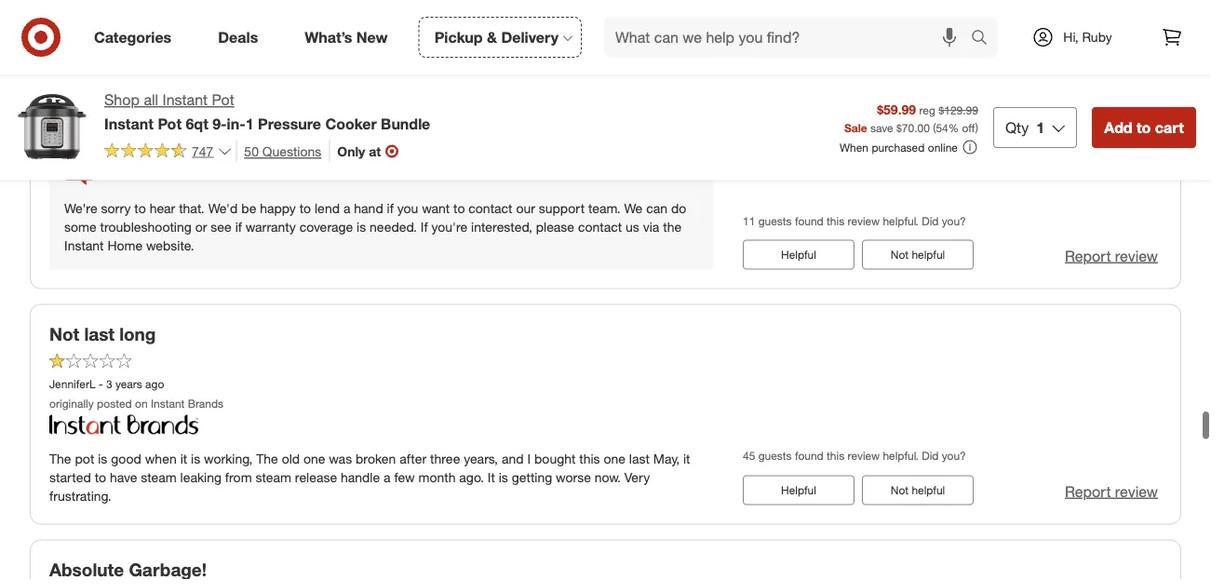 Task type: describe. For each thing, give the bounding box(es) containing it.
1 down at
[[368, 161, 375, 177]]

instant inside we're sorry to hear that. we'd be happy to lend a hand if you want to contact our support team. we can do some troubleshooting or see if warranty coverage is needed. if you're interested, please contact us via the instant home website.
[[64, 237, 104, 253]]

questions
[[262, 143, 322, 159]]

0 vertical spatial ago
[[164, 83, 182, 97]]

new
[[357, 28, 388, 46]]

clean
[[979, 63, 1013, 79]]

we'd
[[208, 200, 238, 216]]

and inside the pot is good when it is working, the old one was broken after three years, and i bought this one last may, it started to have steam leaking from steam release handle a few month ago. it is getting worse now. very frustrating.
[[502, 450, 524, 467]]

helpful for 11
[[782, 248, 817, 262]]

to up the troubleshooting at the left
[[134, 200, 146, 216]]

see
[[211, 218, 232, 235]]

helpful button for 11
[[743, 240, 855, 270]]

would not recommend
[[179, 59, 312, 75]]

helpful for 45 guests found this review helpful. did you?
[[912, 483, 946, 497]]

1 horizontal spatial pot
[[212, 91, 234, 109]]

helpful. for 45 guests found this review helpful. did you?
[[883, 449, 919, 463]]

save
[[871, 120, 894, 134]]

be
[[241, 200, 256, 216]]

qty
[[1006, 118, 1029, 136]]

may,
[[654, 450, 680, 467]]

to inside the pot is good when it is working, the old one was broken after three years, and i bought this one last may, it started to have steam leaking from steam release handle a few month ago. it is getting worse now. very frustrating.
[[95, 469, 106, 485]]

getting
[[512, 469, 553, 485]]

leaking
[[180, 469, 222, 485]]

0 horizontal spatial -
[[99, 377, 103, 391]]

disappointed
[[49, 29, 161, 50]]

what's
[[305, 28, 352, 46]]

the
[[663, 218, 682, 235]]

you? for 11 guests found this review helpful. did you?
[[942, 214, 967, 228]]

a inside we're sorry to hear that. we'd be happy to lend a hand if you want to contact our support team. we can do some troubleshooting or see if warranty coverage is needed. if you're interested, please contact us via the instant home website.
[[344, 200, 351, 216]]

1 vertical spatial not
[[49, 324, 79, 345]]

anymore
[[305, 114, 356, 130]]

reply
[[109, 161, 139, 177]]

we're
[[64, 200, 97, 216]]

hi, ruby
[[1064, 29, 1113, 45]]

1 horizontal spatial it
[[214, 114, 221, 130]]

three
[[430, 450, 460, 467]]

posted
[[97, 396, 132, 410]]

was
[[329, 450, 352, 467]]

turn
[[260, 114, 283, 130]]

not for 45 guests found this review helpful. did you?
[[891, 483, 909, 497]]

$59.99
[[878, 101, 917, 117]]

verified
[[189, 83, 226, 97]]

747
[[192, 143, 214, 159]]

originally posted on instant brands
[[49, 396, 224, 410]]

release
[[295, 469, 337, 485]]

broken
[[356, 450, 396, 467]]

1 one from the left
[[304, 450, 326, 467]]

from inside the pot is good when it is working, the old one was broken after three years, and i bought this one last may, it started to have steam leaking from steam release handle a few month ago. it is getting worse now. very frustrating.
[[225, 469, 252, 485]]

bought
[[535, 450, 576, 467]]

not helpful for 45 guests found this review helpful. did you?
[[891, 483, 946, 497]]

5 inside easy to clean out of 5
[[967, 81, 974, 98]]

54
[[936, 120, 949, 134]]

last inside the pot is good when it is working, the old one was broken after three years, and i bought this one last may, it started to have steam leaking from steam release handle a few month ago. it is getting worse now. very frustrating.
[[630, 450, 650, 467]]

ago.
[[460, 469, 484, 485]]

1 vertical spatial ago
[[409, 161, 433, 177]]

0 horizontal spatial use
[[164, 114, 185, 130]]

0 horizontal spatial it
[[180, 450, 187, 467]]

sorry
[[101, 200, 131, 216]]

1 horizontal spatial contact
[[578, 218, 622, 235]]

2 steam from the left
[[256, 469, 292, 485]]

deals link
[[202, 17, 282, 58]]

it
[[488, 469, 495, 485]]

instant down 747
[[175, 161, 218, 177]]

when
[[145, 450, 177, 467]]

i
[[528, 450, 531, 467]]

add to cart button
[[1093, 107, 1197, 148]]

0 horizontal spatial contact
[[469, 200, 513, 216]]

out inside value out of 5
[[790, 81, 809, 98]]

report for 45 guests found this review helpful. did you?
[[1065, 482, 1112, 501]]

quality out of 5
[[930, 122, 974, 157]]

value
[[790, 63, 823, 79]]

0 horizontal spatial on
[[135, 396, 148, 410]]

third
[[49, 114, 79, 130]]

11
[[743, 214, 756, 228]]

purchaser
[[229, 83, 279, 97]]

hand
[[354, 200, 383, 216]]

3
[[106, 377, 112, 391]]

worse
[[556, 469, 591, 485]]

$
[[897, 120, 902, 134]]

hi,
[[1064, 29, 1079, 45]]

of down the ease
[[1092, 81, 1103, 98]]

instant down shop
[[104, 114, 154, 133]]

lend
[[315, 200, 340, 216]]

search
[[963, 30, 1008, 48]]

didn't
[[225, 114, 257, 130]]

only
[[337, 143, 365, 159]]

helpful for 45
[[782, 483, 817, 497]]

team.
[[589, 200, 621, 216]]

1 reply from instant brands support team - 1 year ago
[[98, 161, 433, 177]]

0 vertical spatial year
[[140, 83, 161, 97]]

out inside quality out of 5
[[930, 141, 948, 157]]

via
[[643, 218, 660, 235]]

report review for 45 guests found this review helpful. did you?
[[1065, 482, 1159, 501]]

do
[[671, 200, 687, 216]]

in-
[[227, 114, 246, 133]]

50
[[244, 143, 259, 159]]

(
[[933, 120, 936, 134]]

easy
[[930, 63, 959, 79]]

to left "lend"
[[300, 200, 311, 216]]

all
[[144, 91, 158, 109]]

want
[[422, 200, 450, 216]]

warranty
[[246, 218, 296, 235]]

guests for 45
[[759, 449, 792, 463]]

cart
[[1156, 118, 1185, 136]]

2 one from the left
[[604, 450, 626, 467]]

have
[[110, 469, 137, 485]]

2 horizontal spatial -
[[359, 161, 364, 177]]

1 inside shop all instant pot instant pot 6qt 9-in-1 pressure cooker bundle
[[246, 114, 254, 133]]

month
[[419, 469, 456, 485]]

only at
[[337, 143, 381, 159]]

to down all
[[149, 114, 160, 130]]

not helpful button for 45 guests found this review helpful. did you?
[[863, 475, 974, 505]]

out inside easy to clean out of 5
[[930, 81, 948, 98]]

of inside value out of 5
[[812, 81, 824, 98]]

ruby
[[1083, 29, 1113, 45]]

categories
[[94, 28, 172, 46]]

qty 1
[[1006, 118, 1045, 136]]

instant up the 6qt
[[163, 91, 208, 109]]

1 left all
[[131, 83, 137, 97]]

working,
[[204, 450, 253, 467]]

years,
[[464, 450, 498, 467]]

off
[[963, 120, 976, 134]]

2 the from the left
[[256, 450, 278, 467]]

of inside easy to clean out of 5
[[952, 81, 963, 98]]

very
[[625, 469, 650, 485]]

a inside the pot is good when it is working, the old one was broken after three years, and i bought this one last may, it started to have steam leaking from steam release handle a few month ago. it is getting worse now. very frustrating.
[[384, 469, 391, 485]]

is inside we're sorry to hear that. we'd be happy to lend a hand if you want to contact our support team. we can do some troubleshooting or see if warranty coverage is needed. if you're interested, please contact us via the instant home website.
[[357, 218, 366, 235]]

third time about to use and it didn't turn on anymore
[[49, 114, 356, 130]]

troubleshooting
[[100, 218, 192, 235]]

to inside button
[[1137, 118, 1152, 136]]

you
[[397, 200, 418, 216]]

years
[[115, 377, 142, 391]]

website.
[[146, 237, 194, 253]]



Task type: vqa. For each thing, say whether or not it's contained in the screenshot.
with in Free shipping * * Exclusions Apply. In stock at  Spring Valley Ready within 2 hours with pickup
no



Task type: locate. For each thing, give the bounding box(es) containing it.
is
[[357, 218, 366, 235], [98, 450, 107, 467], [191, 450, 200, 467], [499, 469, 508, 485]]

use right the ease
[[1119, 63, 1141, 79]]

report review for 11 guests found this review helpful. did you?
[[1065, 247, 1159, 265]]

not up verified
[[219, 59, 238, 75]]

a right "lend"
[[344, 200, 351, 216]]

report review button
[[1065, 245, 1159, 267], [1065, 481, 1159, 502]]

from right reply
[[143, 161, 172, 177]]

brands for on
[[188, 396, 224, 410]]

not for 11 guests found this review helpful. did you?
[[891, 248, 909, 262]]

not last long
[[49, 324, 156, 345]]

0 horizontal spatial if
[[235, 218, 242, 235]]

when
[[840, 140, 869, 154]]

image of instant pot 6qt 9-in-1 pressure cooker bundle image
[[15, 89, 89, 164]]

1 vertical spatial if
[[235, 218, 242, 235]]

1 the from the left
[[49, 450, 71, 467]]

report review button for 45 guests found this review helpful. did you?
[[1065, 481, 1159, 502]]

ago right all
[[164, 83, 182, 97]]

0 vertical spatial on
[[287, 114, 302, 130]]

1 vertical spatial last
[[630, 450, 650, 467]]

1 vertical spatial pot
[[158, 114, 182, 133]]

1 vertical spatial contact
[[578, 218, 622, 235]]

the up started
[[49, 450, 71, 467]]

recommend
[[242, 59, 312, 75]]

not helpful button down 11 guests found this review helpful. did you?
[[863, 240, 974, 270]]

not
[[891, 248, 909, 262], [49, 324, 79, 345], [891, 483, 909, 497]]

&
[[487, 28, 497, 46]]

delivery
[[501, 28, 559, 46]]

0 vertical spatial helpful.
[[883, 214, 919, 228]]

1 report from the top
[[1065, 247, 1112, 265]]

purchased
[[872, 140, 925, 154]]

is right pot
[[98, 450, 107, 467]]

report review button for 11 guests found this review helpful. did you?
[[1065, 245, 1159, 267]]

1 vertical spatial helpful
[[912, 483, 946, 497]]

please
[[536, 218, 575, 235]]

online
[[928, 140, 958, 154]]

what's new link
[[289, 17, 411, 58]]

when purchased online
[[840, 140, 958, 154]]

did for 11 guests found this review helpful. did you?
[[922, 214, 939, 228]]

ago
[[164, 83, 182, 97], [409, 161, 433, 177], [145, 377, 164, 391]]

did for 45 guests found this review helpful. did you?
[[922, 449, 939, 463]]

0 vertical spatial brands
[[222, 161, 267, 177]]

use
[[1119, 63, 1141, 79], [164, 114, 185, 130]]

it right the may, at the bottom of the page
[[684, 450, 691, 467]]

is right it
[[499, 469, 508, 485]]

if left you
[[387, 200, 394, 216]]

1 vertical spatial you?
[[942, 449, 967, 463]]

1 vertical spatial helpful.
[[883, 449, 919, 463]]

and left i
[[502, 450, 524, 467]]

handle
[[341, 469, 380, 485]]

this up worse
[[580, 450, 600, 467]]

1 horizontal spatial -
[[123, 83, 128, 97]]

to up you're
[[454, 200, 465, 216]]

747 link
[[104, 141, 232, 163]]

0 vertical spatial contact
[[469, 200, 513, 216]]

2 found from the top
[[795, 449, 824, 463]]

0 vertical spatial report review button
[[1065, 245, 1159, 267]]

is up leaking
[[191, 450, 200, 467]]

0 vertical spatial a
[[344, 200, 351, 216]]

0 horizontal spatial year
[[140, 83, 161, 97]]

brands for from
[[222, 161, 267, 177]]

this down when
[[827, 214, 845, 228]]

the
[[49, 450, 71, 467], [256, 450, 278, 467]]

1 guests from the top
[[759, 214, 792, 228]]

to inside easy to clean out of 5
[[963, 63, 975, 79]]

instant right "posted"
[[151, 396, 185, 410]]

what's new
[[305, 28, 388, 46]]

0 vertical spatial did
[[922, 214, 939, 228]]

steam down old
[[256, 469, 292, 485]]

not right insta
[[77, 83, 93, 97]]

70.00
[[902, 120, 930, 134]]

0 vertical spatial last
[[84, 324, 115, 345]]

shop
[[104, 91, 140, 109]]

1 horizontal spatial steam
[[256, 469, 292, 485]]

2 report review button from the top
[[1065, 481, 1159, 502]]

pickup & delivery link
[[419, 17, 582, 58]]

of up the '$129.99'
[[952, 81, 963, 98]]

1 horizontal spatial a
[[384, 469, 391, 485]]

not down 11 guests found this review helpful. did you?
[[891, 248, 909, 262]]

sale
[[845, 120, 868, 134]]

jenniferl
[[49, 377, 96, 391]]

5 inside value out of 5
[[827, 81, 834, 98]]

brands
[[222, 161, 267, 177], [188, 396, 224, 410]]

9-
[[213, 114, 227, 133]]

1 report review button from the top
[[1065, 245, 1159, 267]]

this right 45
[[827, 449, 845, 463]]

on right turn
[[287, 114, 302, 130]]

2 not helpful from the top
[[891, 483, 946, 497]]

What can we help you find? suggestions appear below search field
[[605, 17, 976, 58]]

1 left reply
[[98, 161, 105, 177]]

1 helpful from the top
[[782, 248, 817, 262]]

0 vertical spatial use
[[1119, 63, 1141, 79]]

1 not helpful from the top
[[891, 248, 946, 262]]

0 vertical spatial helpful
[[912, 248, 946, 262]]

1 vertical spatial from
[[225, 469, 252, 485]]

2 helpful. from the top
[[883, 449, 919, 463]]

not for would
[[219, 59, 238, 75]]

0 vertical spatial not
[[219, 59, 238, 75]]

of down quality
[[952, 141, 963, 157]]

work
[[96, 83, 120, 97]]

jenniferl - 3 years ago
[[49, 377, 164, 391]]

on down years
[[135, 396, 148, 410]]

of right the ease
[[1103, 63, 1116, 79]]

from
[[143, 161, 172, 177], [225, 469, 252, 485]]

a left 'few'
[[384, 469, 391, 485]]

2 you? from the top
[[942, 449, 967, 463]]

found for 45
[[795, 449, 824, 463]]

is down hand at the top of the page
[[357, 218, 366, 235]]

1 vertical spatial on
[[135, 396, 148, 410]]

1 did from the top
[[922, 214, 939, 228]]

1 vertical spatial -
[[359, 161, 364, 177]]

out inside ease of use out of 5
[[1069, 81, 1088, 98]]

out down 54 on the right of page
[[930, 141, 948, 157]]

0 vertical spatial -
[[123, 83, 128, 97]]

to right easy
[[963, 63, 975, 79]]

helpful. for 11 guests found this review helpful. did you?
[[883, 214, 919, 228]]

report
[[1065, 247, 1112, 265], [1065, 482, 1112, 501]]

1 horizontal spatial and
[[502, 450, 524, 467]]

good
[[111, 450, 141, 467]]

categories link
[[78, 17, 195, 58]]

found right 45
[[795, 449, 824, 463]]

$59.99 reg $129.99 sale save $ 70.00 ( 54 % off )
[[845, 101, 979, 134]]

the pot is good when it is working, the old one was broken after three years, and i bought this one last may, it started to have steam leaking from steam release handle a few month ago. it is getting worse now. very frustrating.
[[49, 450, 691, 504]]

- left "3" on the left bottom of page
[[99, 377, 103, 391]]

to right "add" on the top right
[[1137, 118, 1152, 136]]

coverage
[[300, 218, 353, 235]]

1 right qty
[[1037, 118, 1045, 136]]

report for 11 guests found this review helpful. did you?
[[1065, 247, 1112, 265]]

- right "work"
[[123, 83, 128, 97]]

home
[[108, 237, 143, 253]]

0 vertical spatial helpful
[[782, 248, 817, 262]]

1 vertical spatial use
[[164, 114, 185, 130]]

not helpful down 11 guests found this review helpful. did you?
[[891, 248, 946, 262]]

1 vertical spatial year
[[379, 161, 406, 177]]

last up very
[[630, 450, 650, 467]]

brands up working,
[[188, 396, 224, 410]]

one up release
[[304, 450, 326, 467]]

0 vertical spatial found
[[795, 214, 824, 228]]

guests right 45
[[759, 449, 792, 463]]

1 vertical spatial helpful button
[[743, 475, 855, 505]]

,
[[182, 83, 186, 97]]

not up jenniferl
[[49, 324, 79, 345]]

0 vertical spatial if
[[387, 200, 394, 216]]

this for 45
[[827, 449, 845, 463]]

1 vertical spatial found
[[795, 449, 824, 463]]

pot
[[212, 91, 234, 109], [158, 114, 182, 133]]

0 horizontal spatial and
[[189, 114, 211, 130]]

1 helpful from the top
[[912, 248, 946, 262]]

or
[[195, 218, 207, 235]]

1 horizontal spatial last
[[630, 450, 650, 467]]

some
[[64, 218, 97, 235]]

instant
[[163, 91, 208, 109], [104, 114, 154, 133], [175, 161, 218, 177], [64, 237, 104, 253], [151, 396, 185, 410]]

1 vertical spatial not
[[77, 83, 93, 97]]

pot
[[75, 450, 94, 467]]

1 horizontal spatial year
[[379, 161, 406, 177]]

helpful button for 45
[[743, 475, 855, 505]]

frustrating.
[[49, 487, 111, 504]]

2 report from the top
[[1065, 482, 1112, 501]]

not helpful button
[[863, 240, 974, 270], [863, 475, 974, 505]]

one up now.
[[604, 450, 626, 467]]

2 helpful from the top
[[782, 483, 817, 497]]

pot left the 6qt
[[158, 114, 182, 133]]

2 horizontal spatial it
[[684, 450, 691, 467]]

out down easy
[[930, 81, 948, 98]]

- down only at
[[359, 161, 364, 177]]

helpful button down 45
[[743, 475, 855, 505]]

2 report review from the top
[[1065, 482, 1159, 501]]

easy to clean out of 5
[[930, 63, 1013, 98]]

guests right the 11
[[759, 214, 792, 228]]

helpful for 11 guests found this review helpful. did you?
[[912, 248, 946, 262]]

helpful down 45 guests found this review helpful. did you?
[[782, 483, 817, 497]]

helpful down 45 guests found this review helpful. did you?
[[912, 483, 946, 497]]

found for 11
[[795, 214, 824, 228]]

not helpful
[[891, 248, 946, 262], [891, 483, 946, 497]]

not down 45 guests found this review helpful. did you?
[[891, 483, 909, 497]]

0 vertical spatial not
[[891, 248, 909, 262]]

2 helpful from the top
[[912, 483, 946, 497]]

use inside ease of use out of 5
[[1119, 63, 1141, 79]]

contact
[[469, 200, 513, 216], [578, 218, 622, 235]]

0 horizontal spatial not
[[77, 83, 93, 97]]

1 not helpful button from the top
[[863, 240, 974, 270]]

1 horizontal spatial if
[[387, 200, 394, 216]]

0 horizontal spatial the
[[49, 450, 71, 467]]

reg
[[920, 103, 936, 117]]

contact down team.
[[578, 218, 622, 235]]

1 helpful button from the top
[[743, 240, 855, 270]]

to
[[963, 63, 975, 79], [149, 114, 160, 130], [1137, 118, 1152, 136], [134, 200, 146, 216], [300, 200, 311, 216], [454, 200, 465, 216], [95, 469, 106, 485]]

0 vertical spatial and
[[189, 114, 211, 130]]

5 inside quality out of 5
[[967, 141, 974, 157]]

this inside the pot is good when it is working, the old one was broken after three years, and i bought this one last may, it started to have steam leaking from steam release handle a few month ago. it is getting worse now. very frustrating.
[[580, 450, 600, 467]]

1 vertical spatial report review button
[[1065, 481, 1159, 502]]

to left 'have'
[[95, 469, 106, 485]]

0 vertical spatial report
[[1065, 247, 1112, 265]]

1 vertical spatial not helpful
[[891, 483, 946, 497]]

1 report review from the top
[[1065, 247, 1159, 265]]

0 vertical spatial pot
[[212, 91, 234, 109]]

helpful down 11 guests found this review helpful. did you?
[[782, 248, 817, 262]]

0 vertical spatial report review
[[1065, 247, 1159, 265]]

not helpful down 45 guests found this review helpful. did you?
[[891, 483, 946, 497]]

1 you? from the top
[[942, 214, 967, 228]]

of inside quality out of 5
[[952, 141, 963, 157]]

0 horizontal spatial a
[[344, 200, 351, 216]]

steam down the when
[[141, 469, 177, 485]]

0 horizontal spatial from
[[143, 161, 172, 177]]

value out of 5
[[790, 63, 834, 98]]

instant down some at the top
[[64, 237, 104, 253]]

this
[[827, 214, 845, 228], [827, 449, 845, 463], [580, 450, 600, 467]]

0 vertical spatial not helpful
[[891, 248, 946, 262]]

1 steam from the left
[[141, 469, 177, 485]]

found right the 11
[[795, 214, 824, 228]]

not helpful button down 45 guests found this review helpful. did you?
[[863, 475, 974, 505]]

it right the when
[[180, 450, 187, 467]]

of down value
[[812, 81, 824, 98]]

1 horizontal spatial on
[[287, 114, 302, 130]]

contact up interested, on the left of the page
[[469, 200, 513, 216]]

it left "in-"
[[214, 114, 221, 130]]

2 helpful button from the top
[[743, 475, 855, 505]]

search button
[[963, 17, 1008, 61]]

steam
[[141, 469, 177, 485], [256, 469, 292, 485]]

1 vertical spatial not helpful button
[[863, 475, 974, 505]]

not helpful button for 11 guests found this review helpful. did you?
[[863, 240, 974, 270]]

brands down 50
[[222, 161, 267, 177]]

out down the ease
[[1069, 81, 1088, 98]]

1 horizontal spatial one
[[604, 450, 626, 467]]

not for insta
[[77, 83, 93, 97]]

year down at
[[379, 161, 406, 177]]

%
[[949, 120, 960, 134]]

1 horizontal spatial use
[[1119, 63, 1141, 79]]

ago up you
[[409, 161, 433, 177]]

1 vertical spatial did
[[922, 449, 939, 463]]

at
[[369, 143, 381, 159]]

1 horizontal spatial the
[[256, 450, 278, 467]]

1 vertical spatial helpful
[[782, 483, 817, 497]]

2 did from the top
[[922, 449, 939, 463]]

0 vertical spatial you?
[[942, 214, 967, 228]]

pot up 9-
[[212, 91, 234, 109]]

use left the 6qt
[[164, 114, 185, 130]]

originally
[[49, 396, 94, 410]]

2 vertical spatial not
[[891, 483, 909, 497]]

0 horizontal spatial one
[[304, 450, 326, 467]]

you? for 45 guests found this review helpful. did you?
[[942, 449, 967, 463]]

out down value
[[790, 81, 809, 98]]

2 vertical spatial -
[[99, 377, 103, 391]]

guests for 11
[[759, 214, 792, 228]]

1 vertical spatial report
[[1065, 482, 1112, 501]]

if
[[421, 218, 428, 235]]

year right shop
[[140, 83, 161, 97]]

ago right years
[[145, 377, 164, 391]]

last
[[84, 324, 115, 345], [630, 450, 650, 467]]

0 vertical spatial guests
[[759, 214, 792, 228]]

helpful.
[[883, 214, 919, 228], [883, 449, 919, 463]]

you're
[[432, 218, 468, 235]]

2 vertical spatial ago
[[145, 377, 164, 391]]

0 vertical spatial helpful button
[[743, 240, 855, 270]]

from down working,
[[225, 469, 252, 485]]

the left old
[[256, 450, 278, 467]]

1 left turn
[[246, 114, 254, 133]]

not helpful for 11 guests found this review helpful. did you?
[[891, 248, 946, 262]]

0 horizontal spatial steam
[[141, 469, 177, 485]]

)
[[976, 120, 979, 134]]

support
[[270, 161, 320, 177]]

2 not helpful button from the top
[[863, 475, 974, 505]]

if right see
[[235, 218, 242, 235]]

after
[[400, 450, 427, 467]]

1 horizontal spatial from
[[225, 469, 252, 485]]

50 questions
[[244, 143, 322, 159]]

1 vertical spatial a
[[384, 469, 391, 485]]

45 guests found this review helpful. did you?
[[743, 449, 967, 463]]

interested,
[[471, 218, 533, 235]]

0 vertical spatial not helpful button
[[863, 240, 974, 270]]

hear
[[150, 200, 175, 216]]

last left long
[[84, 324, 115, 345]]

1 helpful. from the top
[[883, 214, 919, 228]]

helpful down 11 guests found this review helpful. did you?
[[912, 248, 946, 262]]

1 vertical spatial and
[[502, 450, 524, 467]]

1 found from the top
[[795, 214, 824, 228]]

0 vertical spatial from
[[143, 161, 172, 177]]

1 vertical spatial brands
[[188, 396, 224, 410]]

this for 11
[[827, 214, 845, 228]]

one
[[304, 450, 326, 467], [604, 450, 626, 467]]

1 vertical spatial report review
[[1065, 482, 1159, 501]]

1 vertical spatial guests
[[759, 449, 792, 463]]

0 horizontal spatial pot
[[158, 114, 182, 133]]

support
[[539, 200, 585, 216]]

and left 9-
[[189, 114, 211, 130]]

$129.99
[[939, 103, 979, 117]]

would
[[179, 59, 215, 75]]

helpful button down the 11
[[743, 240, 855, 270]]

2 guests from the top
[[759, 449, 792, 463]]

insta
[[49, 83, 74, 97]]

1 horizontal spatial not
[[219, 59, 238, 75]]

0 horizontal spatial last
[[84, 324, 115, 345]]

5 inside ease of use out of 5
[[1107, 81, 1114, 98]]



